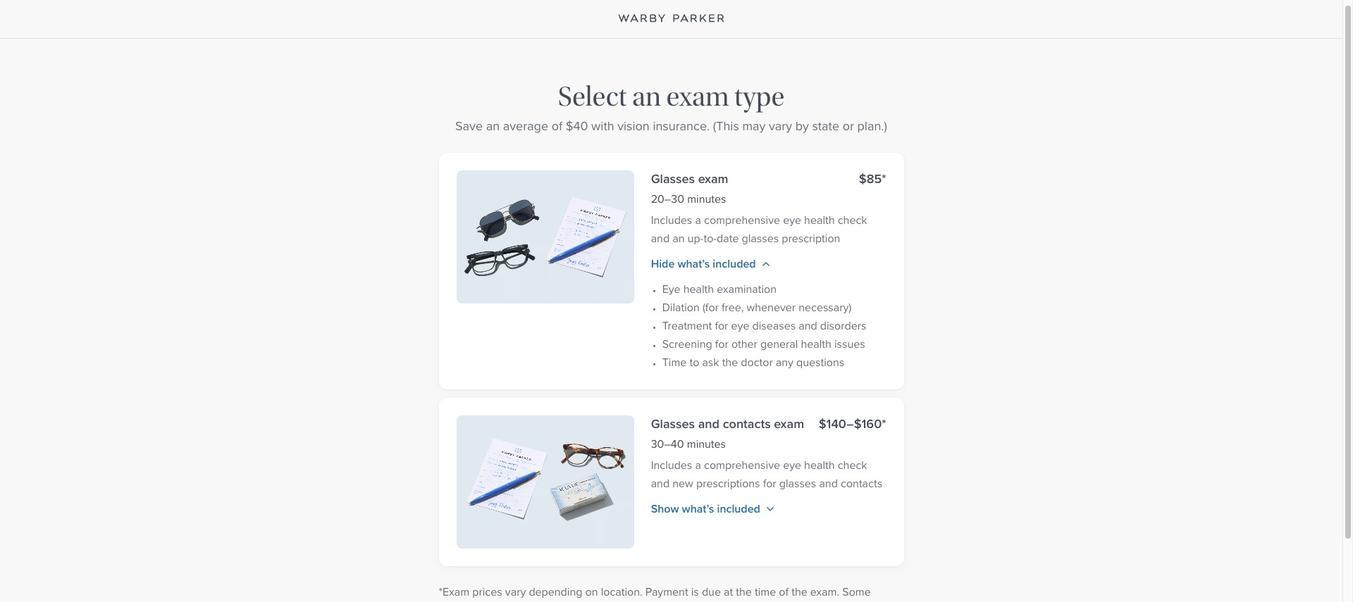 Task type: describe. For each thing, give the bounding box(es) containing it.
warby parker logo image
[[618, 14, 725, 23]]

new
[[673, 476, 694, 492]]

and down ask
[[699, 415, 720, 434]]

included for show what's included
[[717, 501, 761, 518]]

to
[[690, 355, 700, 371]]

examination
[[717, 281, 777, 298]]

eye
[[663, 281, 681, 298]]

by
[[796, 117, 809, 135]]

time
[[755, 585, 777, 601]]

check for $85*
[[838, 212, 868, 228]]

hide
[[651, 256, 675, 272]]

free,
[[722, 300, 744, 316]]

30–40 minutes includes a comprehensive eye health check and new prescriptions for glasses and contacts
[[651, 436, 883, 492]]

with
[[592, 117, 615, 135]]

and down $140–$160*
[[820, 476, 838, 492]]

state
[[813, 117, 840, 135]]

0 vertical spatial contacts
[[723, 415, 771, 434]]

glasses and contacts exam
[[651, 415, 805, 434]]

health up '(for'
[[684, 281, 714, 298]]

may
[[743, 117, 766, 135]]

at
[[724, 585, 733, 601]]

minutes for exam
[[688, 191, 727, 207]]

location.
[[601, 585, 643, 601]]

select an exam type main content
[[0, 0, 1354, 603]]

minutes for and
[[687, 436, 726, 453]]

show
[[651, 501, 679, 518]]

health inside 20–30 minutes includes a comprehensive eye health check and an up-to-date glasses prescription
[[805, 212, 835, 228]]

$140–$160*
[[819, 415, 887, 434]]

0 vertical spatial an
[[632, 81, 661, 113]]

health up questions
[[801, 336, 832, 353]]

treatment
[[663, 318, 712, 334]]

select an exam type save an average of $40 with vision insurance. (this may vary by state or plan.)
[[456, 81, 888, 135]]

prescription
[[782, 231, 841, 247]]

some
[[843, 585, 871, 601]]

show what's included
[[651, 501, 761, 518]]

type
[[735, 81, 785, 113]]

necessary)
[[799, 300, 852, 316]]

contacts inside the 30–40 minutes includes a comprehensive eye health check and new prescriptions for glasses and contacts
[[841, 476, 883, 492]]

$40
[[566, 117, 588, 135]]

glasses inside 20–30 minutes includes a comprehensive eye health check and an up-to-date glasses prescription
[[742, 231, 779, 247]]

and inside 20–30 minutes includes a comprehensive eye health check and an up-to-date glasses prescription
[[651, 231, 670, 247]]

30–40
[[651, 436, 684, 453]]

glasses inside the 30–40 minutes includes a comprehensive eye health check and new prescriptions for glasses and contacts
[[780, 476, 817, 492]]

to-
[[704, 231, 717, 247]]

issues
[[835, 336, 866, 353]]

an inside 20–30 minutes includes a comprehensive eye health check and an up-to-date glasses prescription
[[673, 231, 685, 247]]

the left exam.
[[792, 585, 808, 601]]

save
[[456, 117, 483, 135]]

glasses for glasses and contacts exam
[[651, 415, 695, 434]]

of inside '*exam prices vary depending on location. payment is due at the time of the exam. some'
[[779, 585, 789, 601]]

what's for show
[[682, 501, 715, 518]]

0 vertical spatial for
[[715, 318, 729, 334]]

prices
[[473, 585, 503, 601]]

exam inside select an exam type save an average of $40 with vision insurance. (this may vary by state or plan.)
[[667, 81, 729, 113]]

*exam
[[439, 585, 470, 601]]

hide what's included button
[[651, 256, 770, 272]]

comprehensive for and
[[704, 458, 781, 474]]

what's for hide
[[678, 256, 710, 272]]

show what's included button
[[651, 501, 775, 518]]

insurance. (this
[[653, 117, 740, 135]]

disorders
[[821, 318, 867, 334]]

depending
[[529, 585, 583, 601]]

of inside select an exam type save an average of $40 with vision insurance. (this may vary by state or plan.)
[[552, 117, 563, 135]]



Task type: vqa. For each thing, say whether or not it's contained in the screenshot.
1st "Show what's included"
no



Task type: locate. For each thing, give the bounding box(es) containing it.
included down date
[[713, 256, 756, 272]]

exam
[[667, 81, 729, 113], [699, 170, 729, 188], [774, 415, 805, 434]]

eye for exam
[[783, 212, 802, 228]]

minutes inside 20–30 minutes includes a comprehensive eye health check and an up-to-date glasses prescription
[[688, 191, 727, 207]]

check down $140–$160*
[[838, 458, 868, 474]]

$85*
[[859, 170, 887, 188]]

1 vertical spatial an
[[486, 117, 500, 135]]

an up vision
[[632, 81, 661, 113]]

check inside 20–30 minutes includes a comprehensive eye health check and an up-to-date glasses prescription
[[838, 212, 868, 228]]

includes for glasses exam
[[651, 212, 693, 228]]

the right ask
[[723, 355, 738, 371]]

exam.
[[811, 585, 840, 601]]

contacts up the 30–40 minutes includes a comprehensive eye health check and new prescriptions for glasses and contacts
[[723, 415, 771, 434]]

glasses up 30–40
[[651, 415, 695, 434]]

diseases
[[753, 318, 796, 334]]

and up hide
[[651, 231, 670, 247]]

contacts
[[723, 415, 771, 434], [841, 476, 883, 492]]

1 vertical spatial glasses
[[780, 476, 817, 492]]

included
[[713, 256, 756, 272], [717, 501, 761, 518]]

select
[[558, 81, 627, 113]]

of right the time
[[779, 585, 789, 601]]

vary right prices
[[505, 585, 526, 601]]

1 vertical spatial exam
[[699, 170, 729, 188]]

screening
[[663, 336, 713, 353]]

of
[[552, 117, 563, 135], [779, 585, 789, 601]]

comprehensive for exam
[[704, 212, 781, 228]]

date
[[717, 231, 739, 247]]

*exam prices vary depending on location. payment is due at the time of the exam. some
[[439, 585, 871, 603]]

0 vertical spatial glasses
[[742, 231, 779, 247]]

2 vertical spatial for
[[763, 476, 777, 492]]

and inside eye health examination dilation (for free, whenever necessary) treatment for eye diseases and disorders screening for other general health issues time to ask the doctor any questions
[[799, 318, 818, 334]]

1 vertical spatial included
[[717, 501, 761, 518]]

1 vertical spatial comprehensive
[[704, 458, 781, 474]]

glasses up "20–30"
[[651, 170, 695, 188]]

exam up the insurance. (this
[[667, 81, 729, 113]]

plan.)
[[858, 117, 888, 135]]

0 vertical spatial check
[[838, 212, 868, 228]]

1 vertical spatial check
[[838, 458, 868, 474]]

average
[[503, 117, 549, 135]]

2 a from the top
[[696, 458, 702, 474]]

doctor
[[741, 355, 773, 371]]

1 glasses from the top
[[651, 170, 695, 188]]

1 vertical spatial for
[[716, 336, 729, 353]]

a
[[696, 212, 702, 228], [696, 458, 702, 474]]

an
[[632, 81, 661, 113], [486, 117, 500, 135], [673, 231, 685, 247]]

for up ask
[[716, 336, 729, 353]]

vary
[[769, 117, 793, 135], [505, 585, 526, 601]]

a for and
[[696, 458, 702, 474]]

what's
[[678, 256, 710, 272], [682, 501, 715, 518]]

0 vertical spatial of
[[552, 117, 563, 135]]

0 vertical spatial glasses
[[651, 170, 695, 188]]

vision
[[618, 117, 650, 135]]

1 vertical spatial includes
[[651, 458, 693, 474]]

eye inside the 30–40 minutes includes a comprehensive eye health check and new prescriptions for glasses and contacts
[[783, 458, 802, 474]]

1 vertical spatial vary
[[505, 585, 526, 601]]

time
[[663, 355, 687, 371]]

check up "prescription"
[[838, 212, 868, 228]]

questions
[[797, 355, 845, 371]]

2 glasses from the top
[[651, 415, 695, 434]]

1 vertical spatial eye
[[732, 318, 750, 334]]

a inside 20–30 minutes includes a comprehensive eye health check and an up-to-date glasses prescription
[[696, 212, 702, 228]]

0 vertical spatial a
[[696, 212, 702, 228]]

(for
[[703, 300, 719, 316]]

glasses
[[651, 170, 695, 188], [651, 415, 695, 434]]

a up up- at top
[[696, 212, 702, 228]]

due
[[702, 585, 721, 601]]

2 comprehensive from the top
[[704, 458, 781, 474]]

2 vertical spatial exam
[[774, 415, 805, 434]]

check
[[838, 212, 868, 228], [838, 458, 868, 474]]

glasses right 'prescriptions' at right
[[780, 476, 817, 492]]

health down $140–$160*
[[805, 458, 835, 474]]

glasses right date
[[742, 231, 779, 247]]

exam up the 30–40 minutes includes a comprehensive eye health check and new prescriptions for glasses and contacts
[[774, 415, 805, 434]]

1 a from the top
[[696, 212, 702, 228]]

for down '(for'
[[715, 318, 729, 334]]

2 includes from the top
[[651, 458, 693, 474]]

0 horizontal spatial an
[[486, 117, 500, 135]]

an right the save
[[486, 117, 500, 135]]

health inside the 30–40 minutes includes a comprehensive eye health check and new prescriptions for glasses and contacts
[[805, 458, 835, 474]]

and left the new
[[651, 476, 670, 492]]

is
[[692, 585, 699, 601]]

1 check from the top
[[838, 212, 868, 228]]

1 vertical spatial of
[[779, 585, 789, 601]]

1 horizontal spatial an
[[632, 81, 661, 113]]

0 vertical spatial exam
[[667, 81, 729, 113]]

a up 'prescriptions' at right
[[696, 458, 702, 474]]

2 horizontal spatial an
[[673, 231, 685, 247]]

vary inside select an exam type save an average of $40 with vision insurance. (this may vary by state or plan.)
[[769, 117, 793, 135]]

0 vertical spatial minutes
[[688, 191, 727, 207]]

for right 'prescriptions' at right
[[763, 476, 777, 492]]

the
[[723, 355, 738, 371], [736, 585, 752, 601], [792, 585, 808, 601]]

0 vertical spatial includes
[[651, 212, 693, 228]]

eye inside eye health examination dilation (for free, whenever necessary) treatment for eye diseases and disorders screening for other general health issues time to ask the doctor any questions
[[732, 318, 750, 334]]

glasses for glasses exam
[[651, 170, 695, 188]]

comprehensive
[[704, 212, 781, 228], [704, 458, 781, 474]]

1 horizontal spatial of
[[779, 585, 789, 601]]

0 horizontal spatial vary
[[505, 585, 526, 601]]

1 vertical spatial glasses
[[651, 415, 695, 434]]

check for $140–$160*
[[838, 458, 868, 474]]

any
[[776, 355, 794, 371]]

payment
[[646, 585, 689, 601]]

0 vertical spatial eye
[[783, 212, 802, 228]]

what's down the new
[[682, 501, 715, 518]]

20–30
[[651, 191, 685, 207]]

minutes down glasses exam
[[688, 191, 727, 207]]

up-
[[688, 231, 704, 247]]

1 comprehensive from the top
[[704, 212, 781, 228]]

comprehensive up 'prescriptions' at right
[[704, 458, 781, 474]]

includes up the new
[[651, 458, 693, 474]]

health up "prescription"
[[805, 212, 835, 228]]

the inside eye health examination dilation (for free, whenever necessary) treatment for eye diseases and disorders screening for other general health issues time to ask the doctor any questions
[[723, 355, 738, 371]]

0 vertical spatial included
[[713, 256, 756, 272]]

the right at
[[736, 585, 752, 601]]

comprehensive inside 20–30 minutes includes a comprehensive eye health check and an up-to-date glasses prescription
[[704, 212, 781, 228]]

0 vertical spatial comprehensive
[[704, 212, 781, 228]]

and down necessary)
[[799, 318, 818, 334]]

what's down up- at top
[[678, 256, 710, 272]]

whenever
[[747, 300, 796, 316]]

for inside the 30–40 minutes includes a comprehensive eye health check and new prescriptions for glasses and contacts
[[763, 476, 777, 492]]

check inside the 30–40 minutes includes a comprehensive eye health check and new prescriptions for glasses and contacts
[[838, 458, 868, 474]]

exam down the insurance. (this
[[699, 170, 729, 188]]

eye
[[783, 212, 802, 228], [732, 318, 750, 334], [783, 458, 802, 474]]

minutes inside the 30–40 minutes includes a comprehensive eye health check and new prescriptions for glasses and contacts
[[687, 436, 726, 453]]

comprehensive inside the 30–40 minutes includes a comprehensive eye health check and new prescriptions for glasses and contacts
[[704, 458, 781, 474]]

1 vertical spatial minutes
[[687, 436, 726, 453]]

includes down "20–30"
[[651, 212, 693, 228]]

of left $40
[[552, 117, 563, 135]]

0 vertical spatial vary
[[769, 117, 793, 135]]

eye inside 20–30 minutes includes a comprehensive eye health check and an up-to-date glasses prescription
[[783, 212, 802, 228]]

2 check from the top
[[838, 458, 868, 474]]

1 vertical spatial what's
[[682, 501, 715, 518]]

glasses exam
[[651, 170, 729, 188]]

vary inside '*exam prices vary depending on location. payment is due at the time of the exam. some'
[[505, 585, 526, 601]]

eye for and
[[783, 458, 802, 474]]

includes for glasses and contacts exam
[[651, 458, 693, 474]]

0 vertical spatial what's
[[678, 256, 710, 272]]

other
[[732, 336, 758, 353]]

ask
[[703, 355, 720, 371]]

glasses
[[742, 231, 779, 247], [780, 476, 817, 492]]

dilation
[[663, 300, 700, 316]]

includes
[[651, 212, 693, 228], [651, 458, 693, 474]]

general
[[761, 336, 798, 353]]

for
[[715, 318, 729, 334], [716, 336, 729, 353], [763, 476, 777, 492]]

a for exam
[[696, 212, 702, 228]]

includes inside the 30–40 minutes includes a comprehensive eye health check and new prescriptions for glasses and contacts
[[651, 458, 693, 474]]

1 vertical spatial a
[[696, 458, 702, 474]]

minutes
[[688, 191, 727, 207], [687, 436, 726, 453]]

comprehensive up date
[[704, 212, 781, 228]]

0 horizontal spatial contacts
[[723, 415, 771, 434]]

a inside the 30–40 minutes includes a comprehensive eye health check and new prescriptions for glasses and contacts
[[696, 458, 702, 474]]

included down 'prescriptions' at right
[[717, 501, 761, 518]]

health
[[805, 212, 835, 228], [684, 281, 714, 298], [801, 336, 832, 353], [805, 458, 835, 474]]

eye health examination dilation (for free, whenever necessary) treatment for eye diseases and disorders screening for other general health issues time to ask the doctor any questions
[[663, 281, 867, 371]]

or
[[843, 117, 855, 135]]

20–30 minutes includes a comprehensive eye health check and an up-to-date glasses prescription
[[651, 191, 868, 247]]

prescriptions
[[697, 476, 761, 492]]

1 horizontal spatial contacts
[[841, 476, 883, 492]]

1 horizontal spatial vary
[[769, 117, 793, 135]]

2 vertical spatial an
[[673, 231, 685, 247]]

vary left by
[[769, 117, 793, 135]]

an left up- at top
[[673, 231, 685, 247]]

minutes down "glasses and contacts exam"
[[687, 436, 726, 453]]

includes inside 20–30 minutes includes a comprehensive eye health check and an up-to-date glasses prescription
[[651, 212, 693, 228]]

2 vertical spatial eye
[[783, 458, 802, 474]]

1 vertical spatial contacts
[[841, 476, 883, 492]]

contacts down $140–$160*
[[841, 476, 883, 492]]

included for hide what's included
[[713, 256, 756, 272]]

1 includes from the top
[[651, 212, 693, 228]]

0 horizontal spatial of
[[552, 117, 563, 135]]

and
[[651, 231, 670, 247], [799, 318, 818, 334], [699, 415, 720, 434], [651, 476, 670, 492], [820, 476, 838, 492]]

on
[[586, 585, 598, 601]]

hide what's included
[[651, 256, 756, 272]]



